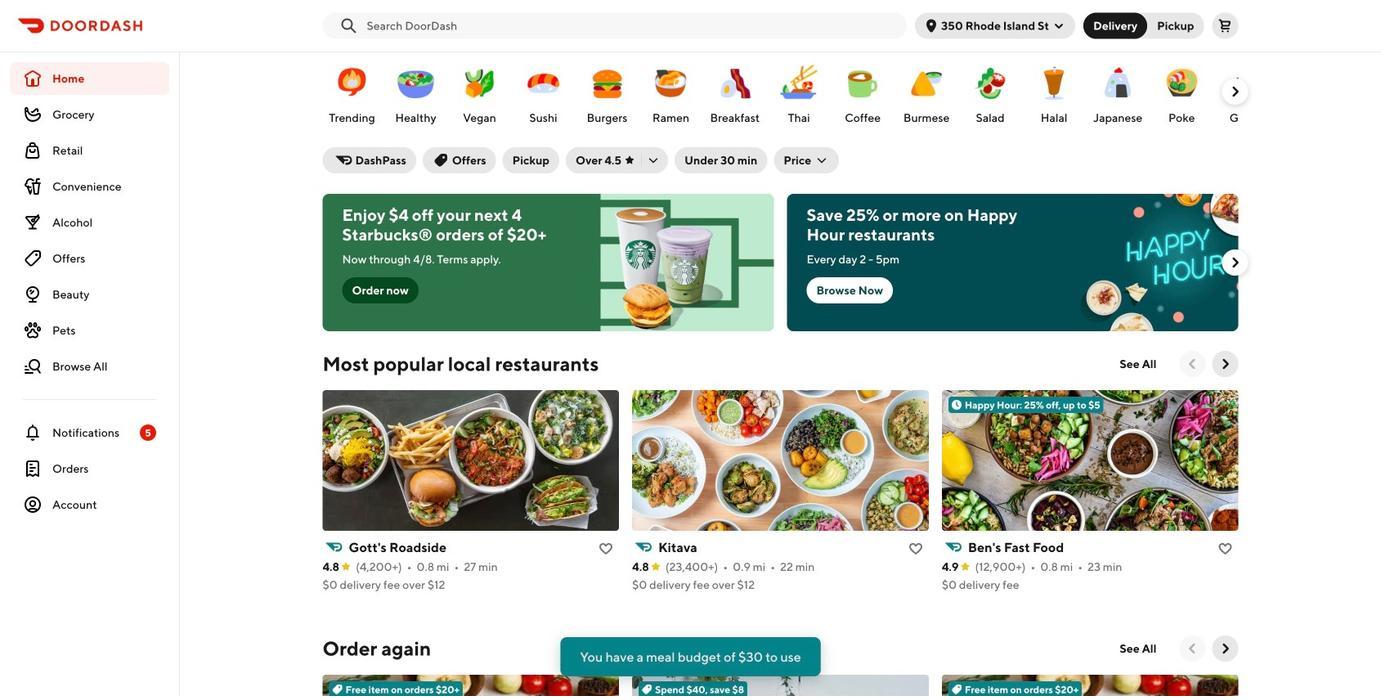 Task type: vqa. For each thing, say whether or not it's contained in the screenshot.
Next button of carousel image related to Previous button of carousel image
yes



Task type: locate. For each thing, give the bounding box(es) containing it.
1 vertical spatial previous button of carousel image
[[1185, 641, 1201, 657]]

next button of carousel image
[[1227, 254, 1244, 271], [1218, 356, 1234, 372], [1218, 641, 1234, 657]]

toggle order method (delivery or pickup) option group
[[1084, 13, 1205, 39]]

Store search: begin typing to search for stores available on DoorDash text field
[[367, 18, 898, 34]]

None button
[[1084, 13, 1148, 39], [1138, 13, 1205, 39], [1084, 13, 1148, 39], [1138, 13, 1205, 39]]

previous button of carousel image for next button of carousel image to the middle
[[1185, 356, 1201, 372]]

1 previous button of carousel image from the top
[[1185, 356, 1201, 372]]

0 vertical spatial previous button of carousel image
[[1185, 356, 1201, 372]]

previous button of carousel image
[[1185, 356, 1201, 372], [1185, 641, 1201, 657]]

2 previous button of carousel image from the top
[[1185, 641, 1201, 657]]



Task type: describe. For each thing, give the bounding box(es) containing it.
1 vertical spatial next button of carousel image
[[1218, 356, 1234, 372]]

previous button of carousel image for next button of carousel image to the bottom
[[1185, 641, 1201, 657]]

next button of carousel image
[[1227, 83, 1244, 100]]

0 vertical spatial next button of carousel image
[[1227, 254, 1244, 271]]

0 items, open order cart image
[[1219, 19, 1232, 32]]

2 vertical spatial next button of carousel image
[[1218, 641, 1234, 657]]



